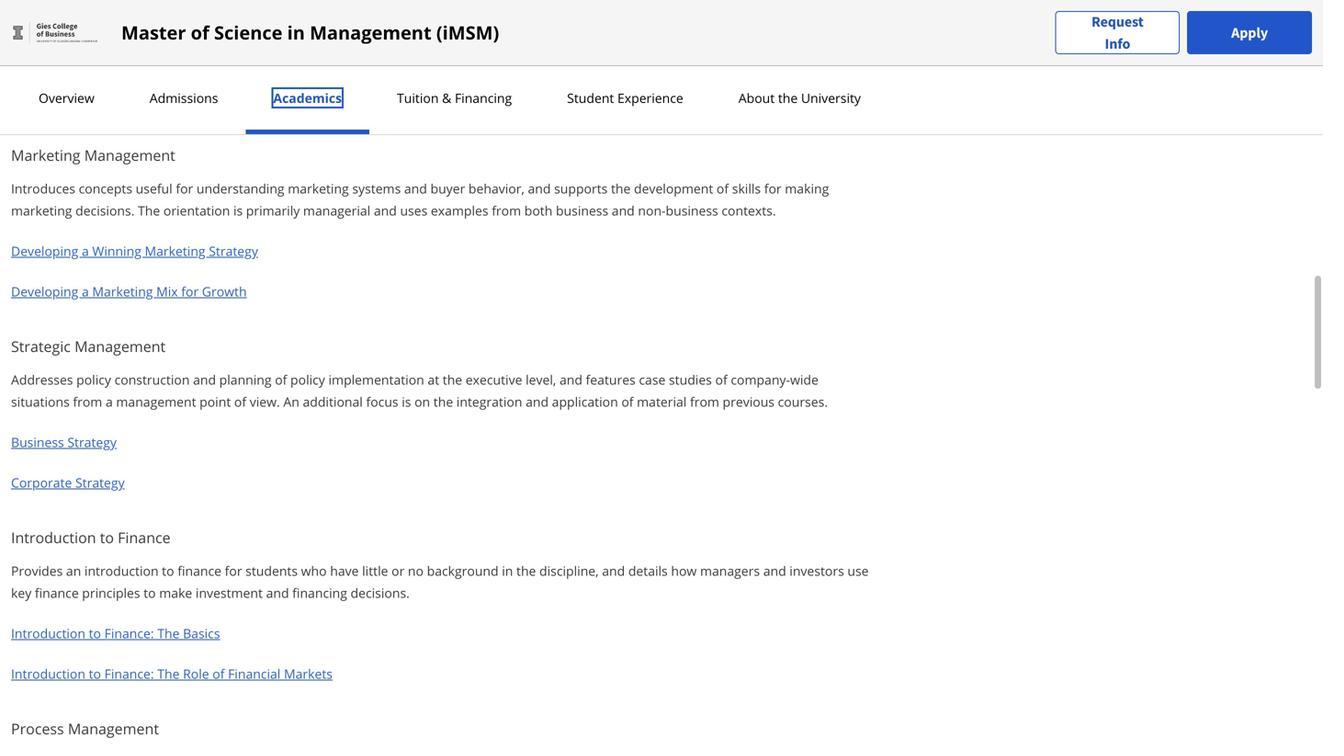 Task type: vqa. For each thing, say whether or not it's contained in the screenshot.
second policy from left
yes



Task type: describe. For each thing, give the bounding box(es) containing it.
is inside addresses policy construction and planning of policy implementation at the executive level, and features case studies of company-wide situations from a management point of view. an additional focus is on the integration and application of material from previous courses.
[[402, 393, 411, 410]]

admissions link
[[144, 89, 224, 107]]

about
[[739, 89, 775, 107]]

and left investors
[[764, 562, 787, 580]]

and up both
[[528, 180, 551, 197]]

finance
[[118, 528, 171, 547]]

developing a winning marketing strategy
[[11, 242, 258, 260]]

academics
[[273, 89, 342, 107]]

useful
[[136, 180, 173, 197]]

investment
[[196, 584, 263, 602]]

construction
[[115, 371, 190, 388]]

developing for marketing
[[11, 283, 78, 300]]

(imsm)
[[437, 20, 499, 45]]

and down systems
[[374, 202, 397, 219]]

markets
[[284, 665, 333, 683]]

academics link
[[268, 89, 348, 107]]

contexts.
[[722, 202, 776, 219]]

0 vertical spatial finance
[[178, 562, 222, 580]]

implementation
[[329, 371, 425, 388]]

details
[[629, 562, 668, 580]]

management up tuition
[[310, 20, 432, 45]]

tuition & financing
[[397, 89, 512, 107]]

the for basics
[[157, 625, 180, 642]]

who
[[301, 562, 327, 580]]

supports
[[554, 180, 608, 197]]

master of science in management (imsm)
[[121, 20, 499, 45]]

management for marketing management
[[84, 145, 175, 165]]

and up point
[[193, 371, 216, 388]]

request
[[1092, 12, 1144, 31]]

0 horizontal spatial from
[[73, 393, 102, 410]]

winning
[[92, 242, 141, 260]]

to for introduction to finance: the role of financial markets
[[89, 665, 101, 683]]

and up application
[[560, 371, 583, 388]]

managerial
[[303, 202, 371, 219]]

business strategy link
[[11, 433, 117, 451]]

students
[[246, 562, 298, 580]]

primarily
[[246, 202, 300, 219]]

request info
[[1092, 12, 1144, 53]]

for right the mix
[[181, 283, 199, 300]]

to up make
[[162, 562, 174, 580]]

basics
[[183, 625, 220, 642]]

level,
[[526, 371, 557, 388]]

the right about
[[779, 89, 798, 107]]

of up as
[[191, 20, 209, 45]]

process
[[11, 719, 64, 739]]

how
[[671, 562, 697, 580]]

a inside addresses policy construction and planning of policy implementation at the executive level, and features case studies of company-wide situations from a management point of view. an additional focus is on the integration and application of material from previous courses.
[[106, 393, 113, 410]]

the right the on
[[434, 393, 453, 410]]

apply
[[1232, 23, 1269, 42]]

decisions. inside introduces concepts useful for understanding marketing systems and buyer behavior, and supports the development of skills for making marketing decisions. the orientation is primarily managerial and uses examples from both business and non-business contexts.
[[75, 202, 135, 219]]

addresses policy construction and planning of policy implementation at the executive level, and features case studies of company-wide situations from a management point of view. an additional focus is on the integration and application of material from previous courses.
[[11, 371, 828, 410]]

marketing management
[[11, 145, 175, 165]]

material
[[637, 393, 687, 410]]

leading teams: building effective team cultures link
[[11, 91, 301, 109]]

1 vertical spatial marketing
[[11, 202, 72, 219]]

buyer
[[431, 180, 465, 197]]

view.
[[250, 393, 280, 410]]

introduction for introduction to finance
[[11, 528, 96, 547]]

and down level,
[[526, 393, 549, 410]]

2 policy from the left
[[291, 371, 325, 388]]

strategic
[[11, 336, 71, 356]]

introduction to finance: the role of financial markets link
[[11, 665, 333, 683]]

uses
[[400, 202, 428, 219]]

introduction to finance: the role of financial markets
[[11, 665, 333, 683]]

is inside introduces concepts useful for understanding marketing systems and buyer behavior, and supports the development of skills for making marketing decisions. the orientation is primarily managerial and uses examples from both business and non-business contexts.
[[233, 202, 243, 219]]

student
[[567, 89, 614, 107]]

1 vertical spatial marketing
[[145, 242, 206, 260]]

systems
[[352, 180, 401, 197]]

provides
[[11, 562, 63, 580]]

2 business from the left
[[666, 202, 719, 219]]

for right skills
[[765, 180, 782, 197]]

business strategy
[[11, 433, 117, 451]]

make
[[159, 584, 192, 602]]

examples
[[431, 202, 489, 219]]

wide
[[791, 371, 819, 388]]

leader
[[206, 51, 247, 68]]

finance: for basics
[[104, 625, 154, 642]]

2 horizontal spatial from
[[690, 393, 720, 410]]

introduction for introduction to finance: the basics
[[11, 625, 85, 642]]

investors
[[790, 562, 845, 580]]

to left make
[[144, 584, 156, 602]]

introduces
[[11, 180, 75, 197]]

2 vertical spatial marketing
[[92, 283, 153, 300]]

studies
[[669, 371, 712, 388]]

leading teams: building effective team cultures
[[11, 91, 301, 109]]

from inside introduces concepts useful for understanding marketing systems and buyer behavior, and supports the development of skills for making marketing decisions. the orientation is primarily managerial and uses examples from both business and non-business contexts.
[[492, 202, 521, 219]]

development
[[634, 180, 714, 197]]

understanding
[[197, 180, 285, 197]]

tuition
[[397, 89, 439, 107]]

introduction to finance: the basics
[[11, 625, 220, 642]]

the inside introduces concepts useful for understanding marketing systems and buyer behavior, and supports the development of skills for making marketing decisions. the orientation is primarily managerial and uses examples from both business and non-business contexts.
[[611, 180, 631, 197]]

situations
[[11, 393, 70, 410]]

point
[[200, 393, 231, 410]]

executive
[[466, 371, 523, 388]]

teams: for building
[[62, 91, 105, 109]]

university
[[802, 89, 861, 107]]

at
[[428, 371, 440, 388]]

non-
[[638, 202, 666, 219]]

planning
[[219, 371, 272, 388]]

or
[[392, 562, 405, 580]]

little
[[362, 562, 388, 580]]



Task type: locate. For each thing, give the bounding box(es) containing it.
finance down an
[[35, 584, 79, 602]]

0 vertical spatial in
[[287, 20, 305, 45]]

financing
[[293, 584, 347, 602]]

1 vertical spatial finance
[[35, 584, 79, 602]]

1 vertical spatial introduction
[[11, 625, 85, 642]]

0 vertical spatial marketing
[[11, 145, 80, 165]]

about the university link
[[733, 89, 867, 107]]

decisions. down concepts
[[75, 202, 135, 219]]

marketing
[[288, 180, 349, 197], [11, 202, 72, 219]]

1 vertical spatial developing
[[11, 242, 78, 260]]

managers
[[701, 562, 760, 580]]

effective
[[160, 91, 211, 109]]

0 horizontal spatial finance
[[35, 584, 79, 602]]

a up strategic management
[[82, 283, 89, 300]]

marketing down introduces
[[11, 202, 72, 219]]

in right science
[[287, 20, 305, 45]]

management
[[116, 393, 196, 410]]

admissions
[[150, 89, 218, 107]]

introduces concepts useful for understanding marketing systems and buyer behavior, and supports the development of skills for making marketing decisions. the orientation is primarily managerial and uses examples from both business and non-business contexts.
[[11, 180, 829, 219]]

strategy for business strategy
[[67, 433, 117, 451]]

master
[[121, 20, 186, 45]]

cultures
[[251, 91, 301, 109]]

strategy up 'growth'
[[209, 242, 258, 260]]

2 finance: from the top
[[104, 665, 154, 683]]

to down introduction to finance: the basics link at the bottom of page
[[89, 665, 101, 683]]

teams: for developing
[[62, 51, 105, 68]]

a left management
[[106, 393, 113, 410]]

building
[[108, 91, 157, 109]]

overview link
[[33, 89, 100, 107]]

the for role
[[157, 665, 180, 683]]

of up an
[[275, 371, 287, 388]]

teams: left building
[[62, 91, 105, 109]]

concepts
[[79, 180, 132, 197]]

1 finance: from the top
[[104, 625, 154, 642]]

leading teams: developing as a leader link
[[11, 51, 247, 68]]

team
[[214, 91, 248, 109]]

2 vertical spatial strategy
[[75, 474, 125, 491]]

marketing up introduces
[[11, 145, 80, 165]]

1 teams: from the top
[[62, 51, 105, 68]]

2 vertical spatial introduction
[[11, 665, 85, 683]]

3 introduction from the top
[[11, 665, 85, 683]]

business down development
[[666, 202, 719, 219]]

an
[[284, 393, 300, 410]]

features
[[586, 371, 636, 388]]

1 horizontal spatial finance
[[178, 562, 222, 580]]

2 leading from the top
[[11, 91, 58, 109]]

1 horizontal spatial from
[[492, 202, 521, 219]]

2 vertical spatial developing
[[11, 283, 78, 300]]

of right role
[[213, 665, 225, 683]]

1 vertical spatial the
[[157, 625, 180, 642]]

management right the 'process'
[[68, 719, 159, 739]]

of down planning
[[234, 393, 246, 410]]

marketing
[[11, 145, 80, 165], [145, 242, 206, 260], [92, 283, 153, 300]]

finance
[[178, 562, 222, 580], [35, 584, 79, 602]]

from down behavior,
[[492, 202, 521, 219]]

is down understanding
[[233, 202, 243, 219]]

addresses
[[11, 371, 73, 388]]

0 vertical spatial introduction
[[11, 528, 96, 547]]

leading
[[11, 51, 58, 68], [11, 91, 58, 109]]

of down features at the left
[[622, 393, 634, 410]]

case
[[639, 371, 666, 388]]

behavior,
[[469, 180, 525, 197]]

role
[[183, 665, 209, 683]]

1 horizontal spatial policy
[[291, 371, 325, 388]]

for
[[176, 180, 193, 197], [765, 180, 782, 197], [181, 283, 199, 300], [225, 562, 242, 580]]

overview
[[39, 89, 95, 107]]

management for process management
[[68, 719, 159, 739]]

for up investment
[[225, 562, 242, 580]]

management
[[310, 20, 432, 45], [84, 145, 175, 165], [75, 336, 166, 356], [68, 719, 159, 739]]

1 vertical spatial is
[[402, 393, 411, 410]]

in right background on the left bottom of page
[[502, 562, 513, 580]]

is left the on
[[402, 393, 411, 410]]

finance: for role
[[104, 665, 154, 683]]

business down 'supports'
[[556, 202, 609, 219]]

is
[[233, 202, 243, 219], [402, 393, 411, 410]]

finance up make
[[178, 562, 222, 580]]

0 horizontal spatial decisions.
[[75, 202, 135, 219]]

marketing up the mix
[[145, 242, 206, 260]]

the right 'supports'
[[611, 180, 631, 197]]

teams:
[[62, 51, 105, 68], [62, 91, 105, 109]]

policy down strategic management
[[76, 371, 111, 388]]

request info button
[[1056, 11, 1181, 55]]

in
[[287, 20, 305, 45], [502, 562, 513, 580]]

orientation
[[164, 202, 230, 219]]

developing a marketing mix for growth link
[[11, 283, 247, 300]]

the
[[138, 202, 160, 219], [157, 625, 180, 642], [157, 665, 180, 683]]

of left skills
[[717, 180, 729, 197]]

finance:
[[104, 625, 154, 642], [104, 665, 154, 683]]

focus
[[366, 393, 399, 410]]

on
[[415, 393, 430, 410]]

the left role
[[157, 665, 180, 683]]

and left non-
[[612, 202, 635, 219]]

0 horizontal spatial policy
[[76, 371, 111, 388]]

1 introduction from the top
[[11, 528, 96, 547]]

1 vertical spatial leading
[[11, 91, 58, 109]]

info
[[1106, 34, 1131, 53]]

from down the studies
[[690, 393, 720, 410]]

background
[[427, 562, 499, 580]]

2 vertical spatial the
[[157, 665, 180, 683]]

a left the winning
[[82, 242, 89, 260]]

about the university
[[739, 89, 861, 107]]

1 horizontal spatial in
[[502, 562, 513, 580]]

developing a marketing mix for growth
[[11, 283, 247, 300]]

teams: down the university of illinois urbana-champaign image
[[62, 51, 105, 68]]

&
[[442, 89, 452, 107]]

finance: down principles
[[104, 625, 154, 642]]

for inside provides an introduction to finance for students who have little or no background in the discipline, and details how managers and investors use key finance principles to make investment and financing decisions.
[[225, 562, 242, 580]]

1 horizontal spatial is
[[402, 393, 411, 410]]

1 policy from the left
[[76, 371, 111, 388]]

decisions. down little in the left bottom of the page
[[351, 584, 410, 602]]

introduction to finance: the basics link
[[11, 625, 220, 642]]

courses.
[[778, 393, 828, 410]]

and down students
[[266, 584, 289, 602]]

the left basics
[[157, 625, 180, 642]]

experience
[[618, 89, 684, 107]]

as
[[179, 51, 192, 68]]

introduction down key
[[11, 625, 85, 642]]

and up uses
[[404, 180, 427, 197]]

0 vertical spatial is
[[233, 202, 243, 219]]

strategy for corporate strategy
[[75, 474, 125, 491]]

student experience
[[567, 89, 684, 107]]

2 introduction from the top
[[11, 625, 85, 642]]

business
[[11, 433, 64, 451]]

skills
[[733, 180, 761, 197]]

0 vertical spatial leading
[[11, 51, 58, 68]]

developing down introduces
[[11, 242, 78, 260]]

introduction for introduction to finance: the role of financial markets
[[11, 665, 85, 683]]

of right the studies
[[716, 371, 728, 388]]

developing up strategic
[[11, 283, 78, 300]]

0 vertical spatial strategy
[[209, 242, 258, 260]]

for up orientation
[[176, 180, 193, 197]]

marketing up managerial
[[288, 180, 349, 197]]

financial
[[228, 665, 281, 683]]

marketing down the winning
[[92, 283, 153, 300]]

0 horizontal spatial in
[[287, 20, 305, 45]]

additional
[[303, 393, 363, 410]]

0 vertical spatial finance:
[[104, 625, 154, 642]]

1 vertical spatial strategy
[[67, 433, 117, 451]]

0 vertical spatial the
[[138, 202, 160, 219]]

0 vertical spatial marketing
[[288, 180, 349, 197]]

of inside introduces concepts useful for understanding marketing systems and buyer behavior, and supports the development of skills for making marketing decisions. the orientation is primarily managerial and uses examples from both business and non-business contexts.
[[717, 180, 729, 197]]

2 teams: from the top
[[62, 91, 105, 109]]

strategic management
[[11, 336, 166, 356]]

0 horizontal spatial marketing
[[11, 202, 72, 219]]

introduction up the 'provides'
[[11, 528, 96, 547]]

the down useful
[[138, 202, 160, 219]]

both
[[525, 202, 553, 219]]

have
[[330, 562, 359, 580]]

an
[[66, 562, 81, 580]]

making
[[785, 180, 829, 197]]

the left discipline,
[[517, 562, 536, 580]]

strategy down business strategy
[[75, 474, 125, 491]]

apply button
[[1188, 11, 1313, 54]]

0 vertical spatial developing
[[108, 51, 175, 68]]

finance: down introduction to finance: the basics link at the bottom of page
[[104, 665, 154, 683]]

1 vertical spatial finance:
[[104, 665, 154, 683]]

1 vertical spatial decisions.
[[351, 584, 410, 602]]

principles
[[82, 584, 140, 602]]

leading for leading teams: building effective team cultures
[[11, 91, 58, 109]]

1 horizontal spatial marketing
[[288, 180, 349, 197]]

developing down master
[[108, 51, 175, 68]]

to up introduction
[[100, 528, 114, 547]]

from up business strategy link
[[73, 393, 102, 410]]

process management
[[11, 719, 159, 739]]

1 vertical spatial in
[[502, 562, 513, 580]]

university of illinois urbana-champaign image
[[11, 18, 99, 47]]

0 horizontal spatial business
[[556, 202, 609, 219]]

1 vertical spatial teams:
[[62, 91, 105, 109]]

the right at
[[443, 371, 463, 388]]

1 leading from the top
[[11, 51, 58, 68]]

1 horizontal spatial business
[[666, 202, 719, 219]]

introduction up the 'process'
[[11, 665, 85, 683]]

corporate strategy link
[[11, 474, 125, 491]]

to for introduction to finance
[[100, 528, 114, 547]]

corporate strategy
[[11, 474, 125, 491]]

leading teams: developing as a leader
[[11, 51, 247, 68]]

0 horizontal spatial is
[[233, 202, 243, 219]]

growth
[[202, 283, 247, 300]]

management for strategic management
[[75, 336, 166, 356]]

the inside introduces concepts useful for understanding marketing systems and buyer behavior, and supports the development of skills for making marketing decisions. the orientation is primarily managerial and uses examples from both business and non-business contexts.
[[138, 202, 160, 219]]

to down principles
[[89, 625, 101, 642]]

key
[[11, 584, 31, 602]]

introduction
[[85, 562, 159, 580]]

no
[[408, 562, 424, 580]]

integration
[[457, 393, 523, 410]]

developing for winning
[[11, 242, 78, 260]]

previous
[[723, 393, 775, 410]]

strategy up corporate strategy link
[[67, 433, 117, 451]]

0 vertical spatial decisions.
[[75, 202, 135, 219]]

leading for leading teams: developing as a leader
[[11, 51, 58, 68]]

a right as
[[195, 51, 202, 68]]

in inside provides an introduction to finance for students who have little or no background in the discipline, and details how managers and investors use key finance principles to make investment and financing decisions.
[[502, 562, 513, 580]]

tuition & financing link
[[392, 89, 518, 107]]

policy up an
[[291, 371, 325, 388]]

1 horizontal spatial decisions.
[[351, 584, 410, 602]]

management up concepts
[[84, 145, 175, 165]]

1 business from the left
[[556, 202, 609, 219]]

0 vertical spatial teams:
[[62, 51, 105, 68]]

and left the details
[[602, 562, 625, 580]]

financing
[[455, 89, 512, 107]]

decisions. inside provides an introduction to finance for students who have little or no background in the discipline, and details how managers and investors use key finance principles to make investment and financing decisions.
[[351, 584, 410, 602]]

of
[[191, 20, 209, 45], [717, 180, 729, 197], [275, 371, 287, 388], [716, 371, 728, 388], [234, 393, 246, 410], [622, 393, 634, 410], [213, 665, 225, 683]]

the inside provides an introduction to finance for students who have little or no background in the discipline, and details how managers and investors use key finance principles to make investment and financing decisions.
[[517, 562, 536, 580]]

management up construction
[[75, 336, 166, 356]]

to for introduction to finance: the basics
[[89, 625, 101, 642]]



